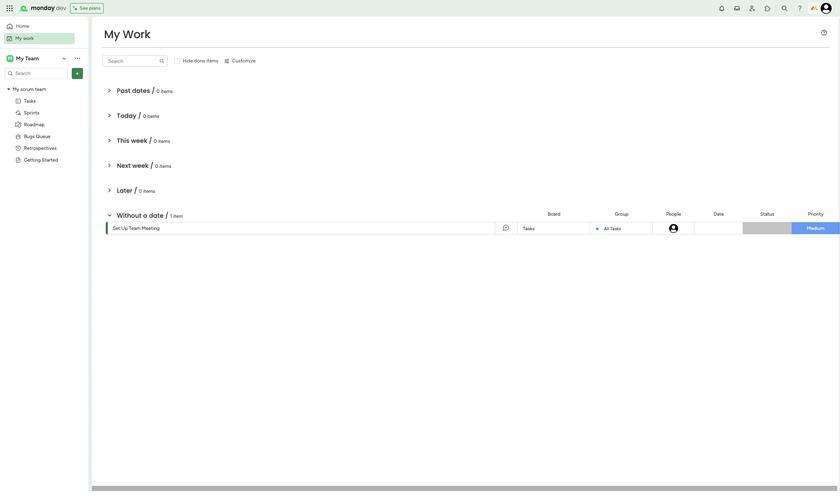 Task type: locate. For each thing, give the bounding box(es) containing it.
0 right today at the top of page
[[143, 113, 146, 119]]

notifications image
[[719, 5, 726, 12]]

0 right later
[[139, 188, 142, 194]]

this
[[117, 136, 129, 145]]

my inside my work button
[[15, 35, 22, 41]]

date
[[714, 211, 724, 217]]

week right this
[[131, 136, 147, 145]]

items up this week / 0 items
[[147, 113, 159, 119]]

my scrum team
[[12, 86, 46, 92]]

1
[[170, 213, 172, 219]]

0 horizontal spatial maria williams image
[[668, 223, 679, 234]]

list box containing my scrum team
[[0, 82, 88, 259]]

0 down this week / 0 items
[[155, 163, 158, 169]]

invite members image
[[749, 5, 756, 12]]

items inside past dates / 0 items
[[161, 88, 173, 94]]

all
[[604, 226, 609, 231]]

my
[[104, 26, 120, 42], [15, 35, 22, 41], [16, 55, 24, 62], [12, 86, 19, 92]]

next week / 0 items
[[117, 161, 171, 170]]

maria williams image up 'menu' image
[[821, 3, 832, 14]]

items inside this week / 0 items
[[158, 138, 170, 144]]

items right 'dates'
[[161, 88, 173, 94]]

menu image
[[822, 30, 827, 35]]

getting started
[[24, 157, 58, 163]]

my inside list box
[[12, 86, 19, 92]]

my for my work
[[15, 35, 22, 41]]

help image
[[797, 5, 804, 12]]

0 inside this week / 0 items
[[154, 138, 157, 144]]

priority
[[808, 211, 824, 217]]

search everything image
[[781, 5, 788, 12]]

0 horizontal spatial team
[[25, 55, 39, 62]]

/ right later
[[134, 186, 137, 195]]

bugs queue
[[24, 133, 50, 139]]

workspace selection element
[[7, 54, 40, 63]]

week for next
[[132, 161, 149, 170]]

team up search in workspace "field"
[[25, 55, 39, 62]]

my work button
[[4, 33, 75, 44]]

items inside the next week / 0 items
[[159, 163, 171, 169]]

home button
[[4, 21, 75, 32]]

week right next
[[132, 161, 149, 170]]

week
[[131, 136, 147, 145], [132, 161, 149, 170]]

items down this week / 0 items
[[159, 163, 171, 169]]

team inside workspace selection element
[[25, 55, 39, 62]]

status
[[760, 211, 775, 217]]

see plans button
[[70, 3, 104, 14]]

option
[[0, 83, 88, 84]]

Filter dashboard by text search field
[[102, 55, 168, 67]]

1 vertical spatial maria williams image
[[668, 223, 679, 234]]

caret down image
[[7, 87, 10, 92]]

customize
[[232, 58, 256, 64]]

/
[[152, 86, 155, 95], [138, 111, 141, 120], [149, 136, 152, 145], [150, 161, 153, 170], [134, 186, 137, 195], [165, 211, 168, 220]]

0 vertical spatial week
[[131, 136, 147, 145]]

0 vertical spatial maria williams image
[[821, 3, 832, 14]]

hide
[[183, 58, 193, 64]]

started
[[42, 157, 58, 163]]

options image
[[74, 70, 81, 77]]

0 right 'dates'
[[157, 88, 160, 94]]

0 up the next week / 0 items
[[154, 138, 157, 144]]

tasks link
[[522, 222, 586, 235]]

1 vertical spatial week
[[132, 161, 149, 170]]

/ right 'dates'
[[152, 86, 155, 95]]

past
[[117, 86, 130, 95]]

0 inside the next week / 0 items
[[155, 163, 158, 169]]

dev
[[56, 4, 66, 12]]

items inside later / 0 items
[[143, 188, 155, 194]]

m
[[8, 55, 12, 61]]

items inside today / 0 items
[[147, 113, 159, 119]]

maria williams image
[[821, 3, 832, 14], [668, 223, 679, 234]]

None search field
[[102, 55, 168, 67]]

items up without a date / 1 item
[[143, 188, 155, 194]]

public board image
[[15, 98, 22, 104]]

0 vertical spatial team
[[25, 55, 39, 62]]

meeting
[[142, 225, 160, 231]]

my for my scrum team
[[12, 86, 19, 92]]

a
[[143, 211, 147, 220]]

list box
[[0, 82, 88, 259]]

1 horizontal spatial maria williams image
[[821, 3, 832, 14]]

all tasks
[[604, 226, 621, 231]]

done
[[194, 58, 205, 64]]

team
[[35, 86, 46, 92]]

items right done
[[206, 58, 218, 64]]

team
[[25, 55, 39, 62], [129, 225, 141, 231]]

my inside workspace selection element
[[16, 55, 24, 62]]

people
[[666, 211, 681, 217]]

group
[[615, 211, 629, 217]]

up
[[121, 225, 128, 231]]

past dates / 0 items
[[117, 86, 173, 95]]

maria williams image down people
[[668, 223, 679, 234]]

0 inside past dates / 0 items
[[157, 88, 160, 94]]

queue
[[36, 133, 50, 139]]

team right up
[[129, 225, 141, 231]]

tasks
[[24, 98, 36, 104], [523, 226, 535, 232], [610, 226, 621, 231]]

items up the next week / 0 items
[[158, 138, 170, 144]]

0
[[157, 88, 160, 94], [143, 113, 146, 119], [154, 138, 157, 144], [155, 163, 158, 169], [139, 188, 142, 194]]

customize button
[[221, 55, 259, 67]]

items
[[206, 58, 218, 64], [161, 88, 173, 94], [147, 113, 159, 119], [158, 138, 170, 144], [159, 163, 171, 169], [143, 188, 155, 194]]

board
[[548, 211, 561, 217]]

plans
[[89, 5, 101, 11]]

my work
[[104, 26, 151, 42]]

search image
[[159, 58, 165, 64]]

0 inside today / 0 items
[[143, 113, 146, 119]]

1 vertical spatial team
[[129, 225, 141, 231]]



Task type: vqa. For each thing, say whether or not it's contained in the screenshot.
the left "Team"
yes



Task type: describe. For each thing, give the bounding box(es) containing it.
bugs
[[24, 133, 35, 139]]

select product image
[[6, 5, 13, 12]]

/ right today at the top of page
[[138, 111, 141, 120]]

item
[[173, 213, 183, 219]]

/ down this week / 0 items
[[150, 161, 153, 170]]

0 for next week /
[[155, 163, 158, 169]]

set
[[113, 225, 120, 231]]

/ up the next week / 0 items
[[149, 136, 152, 145]]

this week / 0 items
[[117, 136, 170, 145]]

retrospectives
[[24, 145, 57, 151]]

next
[[117, 161, 131, 170]]

0 inside later / 0 items
[[139, 188, 142, 194]]

medium
[[807, 225, 825, 231]]

see
[[80, 5, 88, 11]]

0 for this week /
[[154, 138, 157, 144]]

date
[[149, 211, 164, 220]]

monday dev
[[31, 4, 66, 12]]

roadmap
[[24, 122, 45, 127]]

getting
[[24, 157, 41, 163]]

without a date / 1 item
[[117, 211, 183, 220]]

workspace options image
[[74, 55, 81, 62]]

my team
[[16, 55, 39, 62]]

sprints
[[24, 110, 39, 116]]

my for my team
[[16, 55, 24, 62]]

work
[[23, 35, 34, 41]]

/ left 1
[[165, 211, 168, 220]]

workspace image
[[7, 55, 14, 62]]

today / 0 items
[[117, 111, 159, 120]]

hide done items
[[183, 58, 218, 64]]

without
[[117, 211, 141, 220]]

today
[[117, 111, 136, 120]]

0 for past dates /
[[157, 88, 160, 94]]

dates
[[132, 86, 150, 95]]

work
[[123, 26, 151, 42]]

my work
[[15, 35, 34, 41]]

set up team meeting
[[113, 225, 160, 231]]

0 horizontal spatial tasks
[[24, 98, 36, 104]]

1 horizontal spatial tasks
[[523, 226, 535, 232]]

scrum
[[20, 86, 34, 92]]

my for my work
[[104, 26, 120, 42]]

see plans
[[80, 5, 101, 11]]

2 horizontal spatial tasks
[[610, 226, 621, 231]]

monday
[[31, 4, 55, 12]]

apps image
[[764, 5, 771, 12]]

public board image
[[15, 157, 22, 163]]

1 horizontal spatial team
[[129, 225, 141, 231]]

home
[[16, 23, 29, 29]]

later
[[117, 186, 132, 195]]

Search in workspace field
[[15, 69, 58, 77]]

week for this
[[131, 136, 147, 145]]

later / 0 items
[[117, 186, 155, 195]]

inbox image
[[734, 5, 741, 12]]



